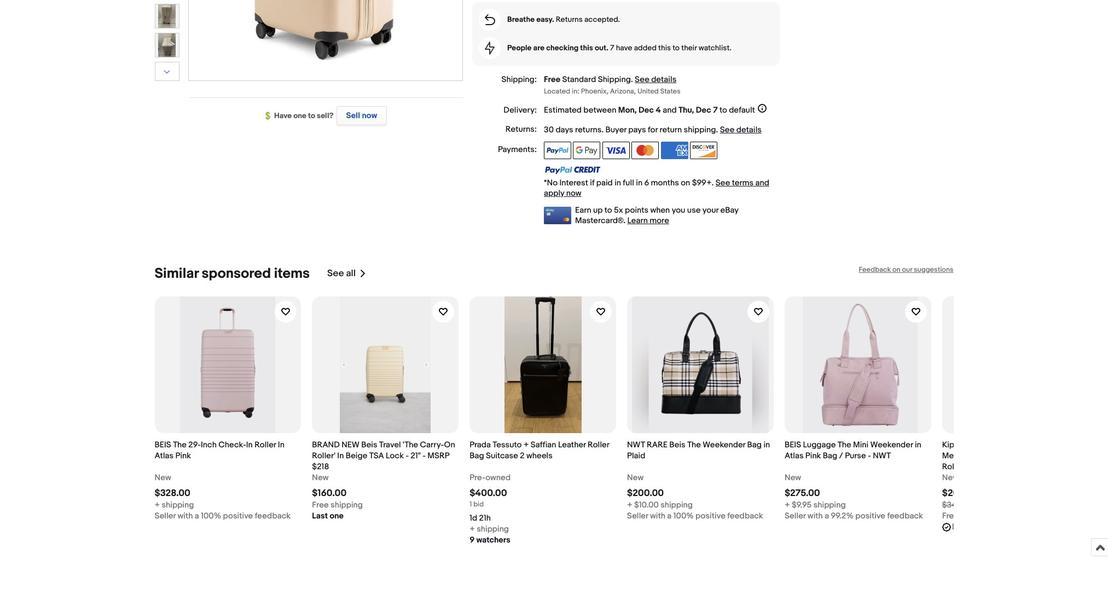 Task type: locate. For each thing, give the bounding box(es) containing it.
seller with a 100% positive feedback text field for $200.00
[[628, 511, 764, 522]]

3 the from the left
[[838, 440, 852, 450]]

in right inch
[[246, 440, 253, 450]]

weekender inside nwt rare beis the weekender bag in plaid
[[703, 440, 746, 450]]

2 horizontal spatial the
[[838, 440, 852, 450]]

feedback for $200.00
[[728, 511, 764, 522]]

1 horizontal spatial atlas
[[785, 451, 804, 461]]

Pre-owned text field
[[470, 473, 511, 484]]

1 horizontal spatial luggage
[[971, 462, 1003, 472]]

0 vertical spatial free
[[544, 74, 561, 85]]

this right added
[[659, 43, 671, 53]]

1 atlas from the left
[[155, 451, 174, 461]]

0 horizontal spatial roller
[[255, 440, 276, 450]]

are
[[534, 43, 545, 53]]

0 horizontal spatial now
[[362, 111, 377, 121]]

+ up 2
[[524, 440, 529, 450]]

+ inside prada tessuto + saffian leather roller bag suitcase 2 wheels
[[524, 440, 529, 450]]

2 horizontal spatial -
[[868, 451, 872, 461]]

new inside brand new beis travel 'the carry-on roller' in beige tsa lock - 21" - msrp $218 new $160.00 free shipping last one
[[312, 473, 329, 483]]

0 horizontal spatial feedback
[[255, 511, 291, 522]]

1 new text field from the left
[[628, 473, 644, 484]]

breathe easy. returns accepted.
[[508, 15, 620, 24]]

Free shipping text field
[[312, 500, 363, 511], [943, 511, 994, 522]]

2 weekender from the left
[[871, 440, 914, 450]]

details up states
[[652, 74, 677, 85]]

. up discover image
[[717, 125, 719, 135]]

now up earn
[[567, 188, 582, 199]]

and right 4
[[663, 105, 677, 115]]

dec left 4
[[639, 105, 654, 115]]

+ shipping text field down 21h
[[470, 524, 509, 535]]

1 horizontal spatial details
[[737, 125, 762, 135]]

seller down $9.95
[[785, 511, 806, 522]]

pays
[[629, 125, 646, 135]]

pre-owned $400.00 1 bid 1d 21h + shipping 9 watchers
[[470, 473, 511, 546]]

shipping up discover image
[[684, 125, 717, 135]]

shipping inside new $200.00 + $10.00 shipping seller with a 100% positive feedback
[[661, 500, 693, 511]]

.
[[631, 74, 633, 85], [602, 125, 604, 135], [717, 125, 719, 135]]

seller for $200.00
[[628, 511, 649, 522]]

0 horizontal spatial this
[[581, 43, 594, 53]]

$400.00
[[470, 488, 507, 499]]

0 vertical spatial now
[[362, 111, 377, 121]]

dollar sign image
[[266, 112, 274, 121]]

to left default
[[720, 105, 728, 115]]

one right have
[[294, 111, 307, 120]]

0 vertical spatial nwt
[[628, 440, 645, 450]]

0 horizontal spatial seller with a 100% positive feedback text field
[[155, 511, 291, 522]]

in inside beis luggage the mini weekender in atlas pink bag / purse - nwt
[[915, 440, 922, 450]]

on
[[681, 178, 691, 188], [893, 265, 901, 274]]

1 dec from the left
[[639, 105, 654, 115]]

see up 'united' at the right top of the page
[[635, 74, 650, 85]]

nwt
[[628, 440, 645, 450], [873, 451, 892, 461]]

details inside free standard shipping . see details located in: phoenix, arizona, united states
[[652, 74, 677, 85]]

1 horizontal spatial bag
[[748, 440, 762, 450]]

the right rare at the right
[[688, 440, 701, 450]]

pink down 29- at the bottom left of page
[[175, 451, 191, 461]]

shipping:
[[502, 74, 537, 85]]

positive for $275.00
[[856, 511, 886, 522]]

new text field for $328.00
[[155, 473, 171, 484]]

- left 21"
[[406, 451, 409, 461]]

a inside "new $328.00 + shipping seller with a 100% positive feedback"
[[195, 511, 199, 522]]

2 new text field from the left
[[785, 473, 802, 484]]

see details link
[[635, 74, 677, 85], [720, 125, 762, 135]]

dec
[[639, 105, 654, 115], [696, 105, 712, 115]]

1 roller from the left
[[255, 440, 276, 450]]

paypal credit image
[[544, 166, 601, 175]]

+ inside new $275.00 + $9.95 shipping seller with a 99.2% positive feedback
[[785, 500, 790, 511]]

see all link
[[327, 265, 367, 282]]

to left sell?
[[308, 111, 315, 120]]

with details__icon image left breathe
[[485, 14, 495, 25]]

1 positive from the left
[[223, 511, 253, 522]]

to left "5x"
[[605, 205, 613, 215]]

with down $9.95
[[808, 511, 823, 522]]

1 vertical spatial one
[[330, 511, 344, 522]]

1 a from the left
[[195, 511, 199, 522]]

1 horizontal spatial -
[[423, 451, 426, 461]]

1 horizontal spatial 100%
[[674, 511, 694, 522]]

Last one text field
[[312, 511, 344, 522]]

100% inside new $200.00 + $10.00 shipping seller with a 100% positive feedback
[[674, 511, 694, 522]]

luggage left mini
[[804, 440, 836, 450]]

0 horizontal spatial see details link
[[635, 74, 677, 85]]

1 horizontal spatial the
[[688, 440, 701, 450]]

4 new from the left
[[785, 473, 802, 483]]

united
[[638, 87, 659, 96]]

26.5"
[[975, 451, 993, 461]]

1 vertical spatial 7
[[714, 105, 718, 115]]

1 feedback from the left
[[255, 511, 291, 522]]

0 vertical spatial on
[[681, 178, 691, 188]]

1 horizontal spatial seller with a 100% positive feedback text field
[[628, 511, 764, 522]]

weekender for $275.00
[[871, 440, 914, 450]]

-
[[406, 451, 409, 461], [423, 451, 426, 461], [868, 451, 872, 461]]

2 pink from the left
[[806, 451, 822, 461]]

1 bid text field
[[470, 500, 484, 509]]

kipling right the from
[[997, 522, 1023, 533]]

see left terms
[[716, 178, 731, 188]]

with details__icon image for breathe
[[485, 14, 495, 25]]

in down new
[[337, 451, 344, 461]]

new for $275.00
[[785, 473, 802, 483]]

carry-
[[420, 440, 444, 450]]

feedback on our suggestions link
[[859, 265, 954, 274]]

1 horizontal spatial + shipping text field
[[470, 524, 509, 535]]

new inside new $200.00 + $10.00 shipping seller with a 100% positive feedback
[[628, 473, 644, 483]]

1 new from the left
[[155, 473, 171, 483]]

one right last
[[330, 511, 344, 522]]

+ down '$328.00'
[[155, 500, 160, 511]]

1d 21h text field
[[470, 513, 491, 524]]

1 horizontal spatial pink
[[806, 451, 822, 461]]

seller inside new $275.00 + $9.95 shipping seller with a 99.2% positive feedback
[[785, 511, 806, 522]]

now right sell
[[362, 111, 377, 121]]

see inside see all 'link'
[[327, 268, 344, 279]]

+ for $328.00
[[155, 500, 160, 511]]

1 horizontal spatial one
[[330, 511, 344, 522]]

1
[[470, 500, 472, 509]]

paypal image
[[544, 142, 572, 159]]

1 pink from the left
[[175, 451, 191, 461]]

1 vertical spatial and
[[756, 178, 770, 188]]

one inside brand new beis travel 'the carry-on roller' in beige tsa lock - 21" - msrp $218 new $160.00 free shipping last one
[[330, 511, 344, 522]]

0 horizontal spatial -
[[406, 451, 409, 461]]

estimated between mon, dec 4 and thu, dec 7 to default
[[544, 105, 756, 115]]

beis for nwt rare beis the weekender bag in plaid
[[670, 440, 686, 450]]

1 weekender from the left
[[703, 440, 746, 450]]

bid
[[474, 500, 484, 509]]

$200.00 text field
[[628, 488, 664, 499]]

0 horizontal spatial new text field
[[155, 473, 171, 484]]

and inside see terms and apply now
[[756, 178, 770, 188]]

+ shipping text field down '$328.00' text box
[[155, 500, 194, 511]]

free shipping text field down $349.00
[[943, 511, 994, 522]]

use
[[688, 205, 701, 215]]

roller'
[[312, 451, 336, 461]]

this left the "out."
[[581, 43, 594, 53]]

beis inside beis luggage the mini weekender in atlas pink bag / purse - nwt
[[785, 440, 802, 450]]

new inside new $275.00 + $9.95 shipping seller with a 99.2% positive feedback
[[785, 473, 802, 483]]

0 horizontal spatial a
[[195, 511, 199, 522]]

1 horizontal spatial roller
[[588, 440, 610, 450]]

new text field down $218
[[312, 473, 329, 484]]

people
[[508, 43, 532, 53]]

see down default
[[720, 125, 735, 135]]

beis inside nwt rare beis the weekender bag in plaid
[[670, 440, 686, 450]]

2 horizontal spatial bag
[[823, 451, 838, 461]]

0 vertical spatial kipling
[[943, 440, 969, 450]]

from
[[978, 522, 995, 533]]

bag
[[748, 440, 762, 450], [470, 451, 484, 461], [823, 451, 838, 461]]

0 horizontal spatial luggage
[[804, 440, 836, 450]]

1 beis from the left
[[361, 440, 378, 450]]

0 horizontal spatial beis
[[155, 440, 171, 450]]

1 vertical spatial details
[[737, 125, 762, 135]]

luggage down 26.5"
[[971, 462, 1003, 472]]

1 horizontal spatial with
[[651, 511, 666, 522]]

feedback inside new $275.00 + $9.95 shipping seller with a 99.2% positive feedback
[[888, 511, 924, 522]]

on left $99+.
[[681, 178, 691, 188]]

0 horizontal spatial dec
[[639, 105, 654, 115]]

luggage inside beis luggage the mini weekender in atlas pink bag / purse - nwt
[[804, 440, 836, 450]]

1 horizontal spatial .
[[631, 74, 633, 85]]

0 vertical spatial one
[[294, 111, 307, 120]]

seller down $10.00
[[628, 511, 649, 522]]

0 horizontal spatial in
[[246, 440, 253, 450]]

beis up tsa
[[361, 440, 378, 450]]

free up located on the top
[[544, 74, 561, 85]]

pink left "/"
[[806, 451, 822, 461]]

1 horizontal spatial new text field
[[785, 473, 802, 484]]

new text field up "$200.00"
[[628, 473, 644, 484]]

free down $349.00
[[943, 511, 959, 522]]

0 horizontal spatial with
[[178, 511, 193, 522]]

2 horizontal spatial positive
[[856, 511, 886, 522]]

2 a from the left
[[668, 511, 672, 522]]

roller
[[255, 440, 276, 450], [588, 440, 610, 450]]

mon,
[[619, 105, 637, 115]]

luggage
[[804, 440, 836, 450], [971, 462, 1003, 472]]

99.2%
[[832, 511, 854, 522]]

- right 21"
[[423, 451, 426, 461]]

default
[[729, 105, 756, 115]]

0 horizontal spatial new text field
[[628, 473, 644, 484]]

1 horizontal spatial nwt
[[873, 451, 892, 461]]

pink
[[175, 451, 191, 461], [806, 451, 822, 461]]

the inside beis luggage the mini weekender in atlas pink bag / purse - nwt
[[838, 440, 852, 450]]

3 feedback from the left
[[888, 511, 924, 522]]

9
[[470, 535, 475, 546]]

0 horizontal spatial nwt
[[628, 440, 645, 450]]

shipping up watchers
[[477, 524, 509, 535]]

seller
[[155, 511, 176, 522], [628, 511, 649, 522], [785, 511, 806, 522]]

New text field
[[155, 473, 171, 484], [312, 473, 329, 484]]

1 vertical spatial with details__icon image
[[485, 42, 495, 55]]

0 horizontal spatial positive
[[223, 511, 253, 522]]

1 horizontal spatial in
[[278, 440, 285, 450]]

weekender inside beis luggage the mini weekender in atlas pink bag / purse - nwt
[[871, 440, 914, 450]]

seller inside new $200.00 + $10.00 shipping seller with a 100% positive feedback
[[628, 511, 649, 522]]

3 a from the left
[[825, 511, 830, 522]]

master card image
[[632, 142, 659, 159]]

1 the from the left
[[173, 440, 187, 450]]

1 vertical spatial now
[[567, 188, 582, 199]]

+ left $9.95
[[785, 500, 790, 511]]

a inside new $200.00 + $10.00 shipping seller with a 100% positive feedback
[[668, 511, 672, 522]]

positive inside new $200.00 + $10.00 shipping seller with a 100% positive feedback
[[696, 511, 726, 522]]

parker
[[1007, 440, 1030, 450]]

3 seller from the left
[[785, 511, 806, 522]]

atlas
[[155, 451, 174, 461], [785, 451, 804, 461]]

3 with from the left
[[808, 511, 823, 522]]

100%
[[201, 511, 221, 522], [674, 511, 694, 522]]

suitcase
[[486, 451, 518, 461]]

with inside "new $328.00 + shipping seller with a 100% positive feedback"
[[178, 511, 193, 522]]

on left our
[[893, 265, 901, 274]]

kipling up metallic
[[943, 440, 969, 450]]

mastercard®.
[[576, 215, 626, 226]]

0 horizontal spatial weekender
[[703, 440, 746, 450]]

with down '$328.00' text box
[[178, 511, 193, 522]]

0 horizontal spatial .
[[602, 125, 604, 135]]

0 horizontal spatial pink
[[175, 451, 191, 461]]

1 horizontal spatial kipling
[[997, 522, 1023, 533]]

seller inside "new $328.00 + shipping seller with a 100% positive feedback"
[[155, 511, 176, 522]]

direct from kipling
[[953, 522, 1023, 533]]

your
[[703, 205, 719, 215]]

details
[[652, 74, 677, 85], [737, 125, 762, 135]]

. left buyer
[[602, 125, 604, 135]]

+ inside "new $328.00 + shipping seller with a 100% positive feedback"
[[155, 500, 160, 511]]

wheels
[[527, 451, 553, 461]]

1 horizontal spatial new text field
[[312, 473, 329, 484]]

nwt up plaid on the bottom
[[628, 440, 645, 450]]

2 vertical spatial free
[[943, 511, 959, 522]]

with down $10.00
[[651, 511, 666, 522]]

shipping up 99.2%
[[814, 500, 846, 511]]

beis inside beis the 29-inch check-in roller in atlas pink
[[155, 440, 171, 450]]

free up last
[[312, 500, 329, 511]]

1 horizontal spatial a
[[668, 511, 672, 522]]

new text field up $275.00
[[785, 473, 802, 484]]

$275.00
[[785, 488, 821, 499]]

shipping up the from
[[961, 511, 994, 522]]

new down rolling
[[943, 473, 959, 483]]

+ shipping text field
[[155, 500, 194, 511], [470, 524, 509, 535]]

0 horizontal spatial atlas
[[155, 451, 174, 461]]

shipping right $10.00
[[661, 500, 693, 511]]

on
[[444, 440, 455, 450]]

$328.00 text field
[[155, 488, 191, 499]]

metallic
[[943, 451, 973, 461]]

0 horizontal spatial details
[[652, 74, 677, 85]]

3 new from the left
[[628, 473, 644, 483]]

roller inside beis the 29-inch check-in roller in atlas pink
[[255, 440, 276, 450]]

see details link up 'united' at the right top of the page
[[635, 74, 677, 85]]

New text field
[[628, 473, 644, 484], [785, 473, 802, 484], [943, 473, 959, 484]]

with
[[178, 511, 193, 522], [651, 511, 666, 522], [808, 511, 823, 522]]

bag inside nwt rare beis the weekender bag in plaid
[[748, 440, 762, 450]]

1 with from the left
[[178, 511, 193, 522]]

0 horizontal spatial 100%
[[201, 511, 221, 522]]

new $275.00 + $9.95 shipping seller with a 99.2% positive feedback
[[785, 473, 924, 522]]

standard
[[563, 74, 597, 85]]

the up "/"
[[838, 440, 852, 450]]

0 horizontal spatial beis
[[361, 440, 378, 450]]

beis left 29- at the bottom left of page
[[155, 440, 171, 450]]

1 seller with a 100% positive feedback text field from the left
[[155, 511, 291, 522]]

0 horizontal spatial free
[[312, 500, 329, 511]]

2 100% from the left
[[674, 511, 694, 522]]

1 horizontal spatial weekender
[[871, 440, 914, 450]]

1 horizontal spatial and
[[756, 178, 770, 188]]

1 horizontal spatial positive
[[696, 511, 726, 522]]

+ up 9
[[470, 524, 475, 535]]

2 atlas from the left
[[785, 451, 804, 461]]

new down $218
[[312, 473, 329, 483]]

0 horizontal spatial on
[[681, 178, 691, 188]]

new up "$200.00"
[[628, 473, 644, 483]]

+ $9.95 shipping text field
[[785, 500, 846, 511]]

added
[[634, 43, 657, 53]]

2 horizontal spatial a
[[825, 511, 830, 522]]

nwt right purse
[[873, 451, 892, 461]]

details down default
[[737, 125, 762, 135]]

+ left $10.00
[[628, 500, 633, 511]]

2 beis from the left
[[670, 440, 686, 450]]

1 horizontal spatial see details link
[[720, 125, 762, 135]]

see left all
[[327, 268, 344, 279]]

when
[[651, 205, 670, 215]]

0 vertical spatial luggage
[[804, 440, 836, 450]]

0 vertical spatial + shipping text field
[[155, 500, 194, 511]]

roller right check-
[[255, 440, 276, 450]]

0 horizontal spatial the
[[173, 440, 187, 450]]

$349.00
[[943, 500, 973, 511]]

2 roller from the left
[[588, 440, 610, 450]]

+ inside new $200.00 + $10.00 shipping seller with a 100% positive feedback
[[628, 500, 633, 511]]

free
[[544, 74, 561, 85], [312, 500, 329, 511], [943, 511, 959, 522]]

see terms and apply now link
[[544, 178, 770, 199]]

. inside free standard shipping . see details located in: phoenix, arizona, united states
[[631, 74, 633, 85]]

see
[[635, 74, 650, 85], [720, 125, 735, 135], [716, 178, 731, 188], [327, 268, 344, 279]]

and right terms
[[756, 178, 770, 188]]

new text field for $275.00
[[785, 473, 802, 484]]

with details__icon image
[[485, 14, 495, 25], [485, 42, 495, 55]]

shipping down '$328.00' text box
[[162, 500, 194, 511]]

new
[[155, 473, 171, 483], [312, 473, 329, 483], [628, 473, 644, 483], [785, 473, 802, 483], [943, 473, 959, 483]]

1 horizontal spatial dec
[[696, 105, 712, 115]]

1 horizontal spatial 7
[[714, 105, 718, 115]]

1 horizontal spatial seller
[[628, 511, 649, 522]]

arizona,
[[610, 87, 636, 96]]

all
[[346, 268, 356, 279]]

dec right thu,
[[696, 105, 712, 115]]

new up $275.00
[[785, 473, 802, 483]]

2 seller with a 100% positive feedback text field from the left
[[628, 511, 764, 522]]

returns:
[[506, 124, 537, 134]]

beis right rare at the right
[[670, 440, 686, 450]]

weekender for $200.00
[[703, 440, 746, 450]]

1 100% from the left
[[201, 511, 221, 522]]

1 new text field from the left
[[155, 473, 171, 484]]

new text field for $160.00
[[312, 473, 329, 484]]

2 beis from the left
[[785, 440, 802, 450]]

a for $275.00
[[825, 511, 830, 522]]

2 horizontal spatial with
[[808, 511, 823, 522]]

with inside new $200.00 + $10.00 shipping seller with a 100% positive feedback
[[651, 511, 666, 522]]

feedback inside new $200.00 + $10.00 shipping seller with a 100% positive feedback
[[728, 511, 764, 522]]

out.
[[595, 43, 609, 53]]

roller right leather
[[588, 440, 610, 450]]

watchlist.
[[699, 43, 732, 53]]

the inside nwt rare beis the weekender bag in plaid
[[688, 440, 701, 450]]

similar sponsored items
[[155, 265, 310, 282]]

2 horizontal spatial in
[[337, 451, 344, 461]]

sell now
[[346, 111, 377, 121]]

2 the from the left
[[688, 440, 701, 450]]

+ $10.00 shipping text field
[[628, 500, 693, 511]]

1 seller from the left
[[155, 511, 176, 522]]

1 vertical spatial free
[[312, 500, 329, 511]]

atlas up '$328.00' text box
[[155, 451, 174, 461]]

7 right the "out."
[[611, 43, 615, 53]]

3 - from the left
[[868, 451, 872, 461]]

positive inside new $275.00 + $9.95 shipping seller with a 99.2% positive feedback
[[856, 511, 886, 522]]

see details link down default
[[720, 125, 762, 135]]

return
[[660, 125, 682, 135]]

1 vertical spatial luggage
[[971, 462, 1003, 472]]

7
[[611, 43, 615, 53], [714, 105, 718, 115]]

0 horizontal spatial kipling
[[943, 440, 969, 450]]

positive inside "new $328.00 + shipping seller with a 100% positive feedback"
[[223, 511, 253, 522]]

shipping down "$160.00" text field
[[331, 500, 363, 511]]

1 horizontal spatial now
[[567, 188, 582, 199]]

0 vertical spatial and
[[663, 105, 677, 115]]

free inside kipling women's parker medium metallic 26.5" soft shell checked rolling luggage new $209.40 $349.00 free shipping
[[943, 511, 959, 522]]

new inside "new $328.00 + shipping seller with a 100% positive feedback"
[[155, 473, 171, 483]]

kipling inside kipling women's parker medium metallic 26.5" soft shell checked rolling luggage new $209.40 $349.00 free shipping
[[943, 440, 969, 450]]

0 horizontal spatial seller
[[155, 511, 176, 522]]

1 horizontal spatial beis
[[670, 440, 686, 450]]

a inside new $275.00 + $9.95 shipping seller with a 99.2% positive feedback
[[825, 511, 830, 522]]

paid
[[597, 178, 613, 188]]

- right purse
[[868, 451, 872, 461]]

feedback
[[255, 511, 291, 522], [728, 511, 764, 522], [888, 511, 924, 522]]

$9.95
[[792, 500, 812, 511]]

kipling women's parker medium metallic 26.5" soft shell checked rolling luggage new $209.40 $349.00 free shipping
[[943, 440, 1067, 522]]

new up '$328.00'
[[155, 473, 171, 483]]

0 vertical spatial with details__icon image
[[485, 14, 495, 25]]

seller down '$328.00'
[[155, 511, 176, 522]]

1 horizontal spatial feedback
[[728, 511, 764, 522]]

new text field up '$328.00'
[[155, 473, 171, 484]]

medium
[[1032, 440, 1062, 450]]

$328.00
[[155, 488, 191, 499]]

in left the brand
[[278, 440, 285, 450]]

pre-
[[470, 473, 486, 483]]

7 left default
[[714, 105, 718, 115]]

1 beis from the left
[[155, 440, 171, 450]]

+ inside pre-owned $400.00 1 bid 1d 21h + shipping 9 watchers
[[470, 524, 475, 535]]

2 horizontal spatial feedback
[[888, 511, 924, 522]]

0 vertical spatial details
[[652, 74, 677, 85]]

See all text field
[[327, 268, 356, 279]]

terms
[[733, 178, 754, 188]]

with details__icon image left the people
[[485, 42, 495, 55]]

a for $200.00
[[668, 511, 672, 522]]

. for shipping
[[631, 74, 633, 85]]

1d
[[470, 513, 478, 524]]

the left 29- at the bottom left of page
[[173, 440, 187, 450]]

. up arizona,
[[631, 74, 633, 85]]

beis up $275.00 text field
[[785, 440, 802, 450]]

atlas up $275.00
[[785, 451, 804, 461]]

free shipping text field down "$160.00" text field
[[312, 500, 363, 511]]

3 positive from the left
[[856, 511, 886, 522]]

0 horizontal spatial bag
[[470, 451, 484, 461]]

2 seller from the left
[[628, 511, 649, 522]]

beis inside brand new beis travel 'the carry-on roller' in beige tsa lock - 21" - msrp $218 new $160.00 free shipping last one
[[361, 440, 378, 450]]

2 - from the left
[[423, 451, 426, 461]]

nwt rare beis the weekender bag in plaid
[[628, 440, 771, 461]]

2 new text field from the left
[[312, 473, 329, 484]]

2 horizontal spatial free
[[943, 511, 959, 522]]

new
[[342, 440, 360, 450]]

to inside earn up to 5x points when you use your ebay mastercard®.
[[605, 205, 613, 215]]

Seller with a 100% positive feedback text field
[[155, 511, 291, 522], [628, 511, 764, 522]]

beis for $275.00
[[785, 440, 802, 450]]

5 new from the left
[[943, 473, 959, 483]]

discover image
[[690, 142, 718, 159]]

shipping
[[684, 125, 717, 135], [162, 500, 194, 511], [331, 500, 363, 511], [661, 500, 693, 511], [814, 500, 846, 511], [961, 511, 994, 522], [477, 524, 509, 535]]

2 positive from the left
[[696, 511, 726, 522]]

with inside new $275.00 + $9.95 shipping seller with a 99.2% positive feedback
[[808, 511, 823, 522]]

new text field down rolling
[[943, 473, 959, 484]]

2 horizontal spatial seller
[[785, 511, 806, 522]]

atlas inside beis the 29-inch check-in roller in atlas pink
[[155, 451, 174, 461]]

with details__icon image for people
[[485, 42, 495, 55]]

2 feedback from the left
[[728, 511, 764, 522]]

2 new from the left
[[312, 473, 329, 483]]

2 with from the left
[[651, 511, 666, 522]]



Task type: describe. For each thing, give the bounding box(es) containing it.
$10.00
[[635, 500, 659, 511]]

Seller with a 99.2% positive feedback text field
[[785, 511, 924, 522]]

2 this from the left
[[659, 43, 671, 53]]

$209.40
[[943, 488, 978, 499]]

accepted.
[[585, 15, 620, 24]]

100% inside "new $328.00 + shipping seller with a 100% positive feedback"
[[201, 511, 221, 522]]

0 horizontal spatial 7
[[611, 43, 615, 53]]

travel
[[379, 440, 401, 450]]

luggage inside kipling women's parker medium metallic 26.5" soft shell checked rolling luggage new $209.40 $349.00 free shipping
[[971, 462, 1003, 472]]

$160.00
[[312, 488, 347, 499]]

buyer
[[606, 125, 627, 135]]

returns
[[576, 125, 602, 135]]

new text field for $200.00
[[628, 473, 644, 484]]

feedback for $275.00
[[888, 511, 924, 522]]

see inside see terms and apply now
[[716, 178, 731, 188]]

the inside beis the 29-inch check-in roller in atlas pink
[[173, 440, 187, 450]]

last
[[312, 511, 328, 522]]

pink inside beis luggage the mini weekender in atlas pink bag / purse - nwt
[[806, 451, 822, 461]]

tsa
[[369, 451, 384, 461]]

seller for $275.00
[[785, 511, 806, 522]]

with for $200.00
[[651, 511, 666, 522]]

phoenix,
[[581, 87, 609, 96]]

full
[[623, 178, 635, 188]]

earn up to 5x points when you use your ebay mastercard®.
[[576, 205, 739, 226]]

1 vertical spatial see details link
[[720, 125, 762, 135]]

payments:
[[498, 144, 537, 155]]

new for $328.00
[[155, 473, 171, 483]]

you
[[672, 205, 686, 215]]

see all
[[327, 268, 356, 279]]

between
[[584, 105, 617, 115]]

/
[[840, 451, 844, 461]]

0 horizontal spatial + shipping text field
[[155, 500, 194, 511]]

0 horizontal spatial free shipping text field
[[312, 500, 363, 511]]

$218
[[312, 462, 329, 472]]

owned
[[486, 473, 511, 483]]

ebay mastercard image
[[544, 207, 572, 224]]

*no interest if paid in full in 6 months on $99+.
[[544, 178, 716, 188]]

1 this from the left
[[581, 43, 594, 53]]

soft
[[995, 451, 1011, 461]]

9 watchers text field
[[470, 535, 511, 546]]

$275.00 text field
[[785, 488, 821, 499]]

leather
[[558, 440, 586, 450]]

shipping inside pre-owned $400.00 1 bid 1d 21h + shipping 9 watchers
[[477, 524, 509, 535]]

nwt inside nwt rare beis the weekender bag in plaid
[[628, 440, 645, 450]]

our
[[903, 265, 913, 274]]

tessuto
[[493, 440, 522, 450]]

0 vertical spatial see details link
[[635, 74, 677, 85]]

suggestions
[[914, 265, 954, 274]]

feedback on our suggestions
[[859, 265, 954, 274]]

check-
[[219, 440, 246, 450]]

ebay
[[721, 205, 739, 215]]

$400.00 text field
[[470, 488, 507, 499]]

checked
[[1033, 451, 1067, 461]]

free inside brand new beis travel 'the carry-on roller' in beige tsa lock - 21" - msrp $218 new $160.00 free shipping last one
[[312, 500, 329, 511]]

returns
[[556, 15, 583, 24]]

2
[[520, 451, 525, 461]]

watchers
[[477, 535, 511, 546]]

free standard shipping . see details located in: phoenix, arizona, united states
[[544, 74, 681, 96]]

3 new text field from the left
[[943, 473, 959, 484]]

learn more link
[[628, 215, 670, 226]]

brand new beis travel 'the carry-on roller' in beige tsa lock - 21" - msrp $218 new $160.00 free shipping last one
[[312, 440, 455, 522]]

their
[[682, 43, 697, 53]]

google pay image
[[574, 142, 601, 159]]

+ for tessuto
[[524, 440, 529, 450]]

shell
[[1012, 451, 1031, 461]]

atlas inside beis luggage the mini weekender in atlas pink bag / purse - nwt
[[785, 451, 804, 461]]

in inside brand new beis travel 'the carry-on roller' in beige tsa lock - 21" - msrp $218 new $160.00 free shipping last one
[[337, 451, 344, 461]]

similar
[[155, 265, 199, 282]]

$160.00 text field
[[312, 488, 347, 499]]

free inside free standard shipping . see details located in: phoenix, arizona, united states
[[544, 74, 561, 85]]

with for $275.00
[[808, 511, 823, 522]]

$209.40 text field
[[943, 488, 978, 499]]

previous price $349.00 40% off text field
[[943, 500, 1005, 511]]

seller with a 100% positive feedback text field for $328.00
[[155, 511, 291, 522]]

1 - from the left
[[406, 451, 409, 461]]

learn
[[628, 215, 648, 226]]

new inside kipling women's parker medium metallic 26.5" soft shell checked rolling luggage new $209.40 $349.00 free shipping
[[943, 473, 959, 483]]

positive for $200.00
[[696, 511, 726, 522]]

sponsored
[[202, 265, 271, 282]]

have
[[274, 111, 292, 120]]

1 horizontal spatial on
[[893, 265, 901, 274]]

lock
[[386, 451, 404, 461]]

shipping inside kipling women's parker medium metallic 26.5" soft shell checked rolling luggage new $209.40 $349.00 free shipping
[[961, 511, 994, 522]]

visa image
[[603, 142, 630, 159]]

beige
[[346, 451, 368, 461]]

Direct from Kipling text field
[[953, 522, 1023, 533]]

earn
[[576, 205, 592, 215]]

beis the 29-inch check-in roller bag - picture 1 of 15 image
[[235, 0, 416, 79]]

30 days returns . buyer pays for return shipping . see details
[[544, 125, 762, 135]]

in inside nwt rare beis the weekender bag in plaid
[[764, 440, 771, 450]]

see inside free standard shipping . see details located in: phoenix, arizona, united states
[[635, 74, 650, 85]]

feedback inside "new $328.00 + shipping seller with a 100% positive feedback"
[[255, 511, 291, 522]]

shipping inside "new $328.00 + shipping seller with a 100% positive feedback"
[[162, 500, 194, 511]]

plaid
[[628, 451, 646, 461]]

new $200.00 + $10.00 shipping seller with a 100% positive feedback
[[628, 473, 764, 522]]

sell
[[346, 111, 360, 121]]

kipling inside text field
[[997, 522, 1023, 533]]

1 horizontal spatial free shipping text field
[[943, 511, 994, 522]]

2 dec from the left
[[696, 105, 712, 115]]

beis for $328.00
[[155, 440, 171, 450]]

prada
[[470, 440, 491, 450]]

new for $200.00
[[628, 473, 644, 483]]

+ for $200.00
[[628, 500, 633, 511]]

mini
[[854, 440, 869, 450]]

apply
[[544, 188, 565, 199]]

6
[[645, 178, 650, 188]]

2 horizontal spatial .
[[717, 125, 719, 135]]

states
[[661, 87, 681, 96]]

days
[[556, 125, 574, 135]]

up
[[594, 205, 603, 215]]

located
[[544, 87, 571, 96]]

roller inside prada tessuto + saffian leather roller bag suitcase 2 wheels
[[588, 440, 610, 450]]

. for returns
[[602, 125, 604, 135]]

shipping inside new $275.00 + $9.95 shipping seller with a 99.2% positive feedback
[[814, 500, 846, 511]]

items
[[274, 265, 310, 282]]

months
[[651, 178, 679, 188]]

american express image
[[661, 142, 689, 159]]

rolling
[[943, 462, 969, 472]]

bag inside beis luggage the mini weekender in atlas pink bag / purse - nwt
[[823, 451, 838, 461]]

'the
[[403, 440, 418, 450]]

picture 8 of 15 image
[[155, 33, 179, 57]]

21"
[[411, 451, 421, 461]]

feedback
[[859, 265, 892, 274]]

pink inside beis the 29-inch check-in roller in atlas pink
[[175, 451, 191, 461]]

nwt inside beis luggage the mini weekender in atlas pink bag / purse - nwt
[[873, 451, 892, 461]]

beis luggage the mini weekender in atlas pink bag / purse - nwt
[[785, 440, 922, 461]]

points
[[625, 205, 649, 215]]

sell?
[[317, 111, 334, 120]]

breathe
[[508, 15, 535, 24]]

shipping inside brand new beis travel 'the carry-on roller' in beige tsa lock - 21" - msrp $218 new $160.00 free shipping last one
[[331, 500, 363, 511]]

learn more
[[628, 215, 670, 226]]

now inside see terms and apply now
[[567, 188, 582, 199]]

prada tessuto + saffian leather roller bag suitcase 2 wheels
[[470, 440, 610, 461]]

29-
[[189, 440, 201, 450]]

*no
[[544, 178, 558, 188]]

4
[[656, 105, 661, 115]]

+ for $275.00
[[785, 500, 790, 511]]

sell now link
[[334, 106, 387, 125]]

beis for brand new beis travel 'the carry-on roller' in beige tsa lock - 21" - msrp $218 new $160.00 free shipping last one
[[361, 440, 378, 450]]

thu,
[[679, 105, 695, 115]]

1 vertical spatial + shipping text field
[[470, 524, 509, 535]]

to left "their"
[[673, 43, 680, 53]]

estimated
[[544, 105, 582, 115]]

bag inside prada tessuto + saffian leather roller bag suitcase 2 wheels
[[470, 451, 484, 461]]

0 horizontal spatial and
[[663, 105, 677, 115]]

$99+.
[[692, 178, 714, 188]]

women's
[[970, 440, 1005, 450]]

interest
[[560, 178, 589, 188]]

easy.
[[537, 15, 554, 24]]

- inside beis luggage the mini weekender in atlas pink bag / purse - nwt
[[868, 451, 872, 461]]

picture 7 of 15 image
[[155, 4, 179, 28]]

saffian
[[531, 440, 557, 450]]



Task type: vqa. For each thing, say whether or not it's contained in the screenshot.
BRAND OUTLET
no



